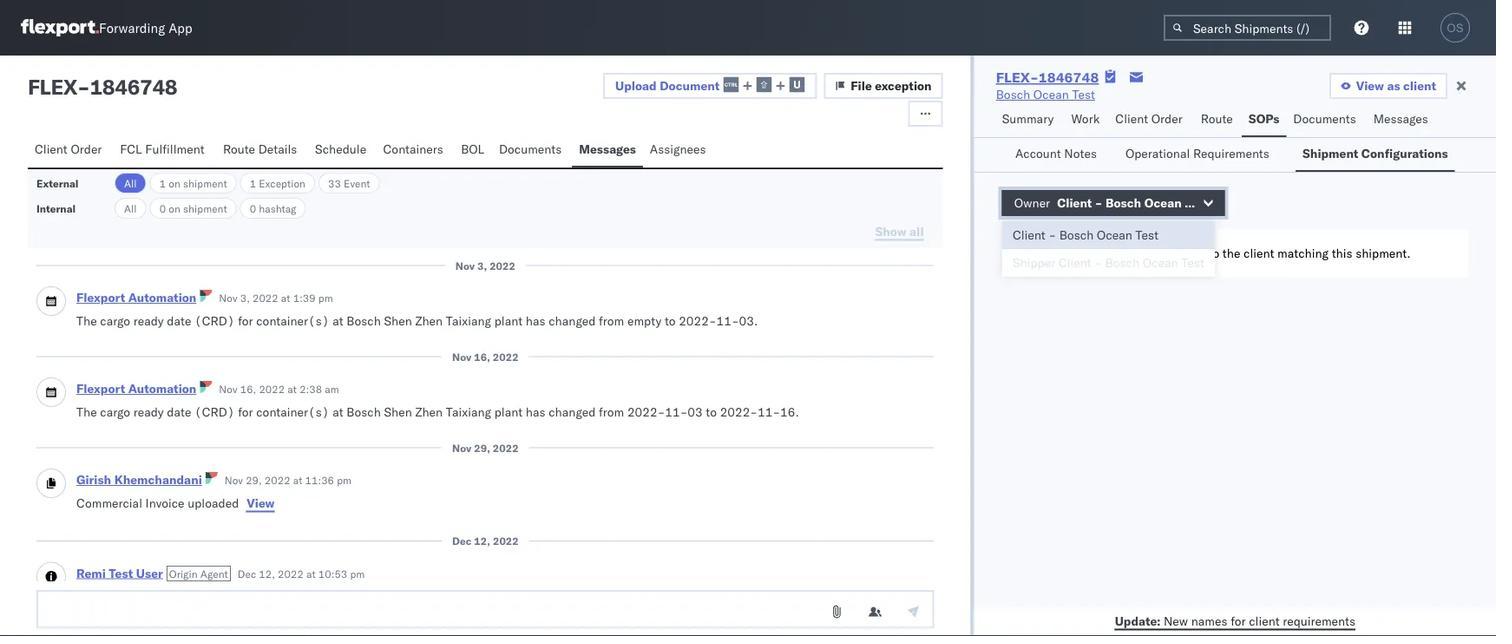 Task type: locate. For each thing, give the bounding box(es) containing it.
2 on from the top
[[169, 202, 180, 215]]

messages
[[1374, 111, 1429, 126], [579, 142, 636, 157]]

messages down view as client
[[1374, 111, 1429, 126]]

2 container(s) from the top
[[256, 404, 329, 419]]

the
[[76, 313, 97, 328], [76, 404, 97, 419]]

nov for nov 29, 2022 at 11:36 pm
[[225, 474, 243, 487]]

29, down the cargo ready date (crd) for container(s)  at bosch shen zhen taixiang plant has changed from 2022-11-03 to 2022-11-16.
[[474, 442, 490, 455]]

changed for 2022-
[[549, 404, 596, 419]]

1 vertical spatial 12,
[[259, 567, 275, 580]]

2 changed from the top
[[549, 404, 596, 419]]

0 vertical spatial all
[[124, 177, 137, 190]]

0 vertical spatial dec
[[452, 535, 472, 548]]

view left as
[[1357, 78, 1385, 93]]

client - bosch ocean test
[[1013, 227, 1159, 243]]

16, for nov 16, 2022 at 2:38 am
[[240, 383, 256, 396]]

container(s) for the cargo ready date (crd) for container(s)  at bosch shen zhen taixiang plant has changed from 2022-11-03 to 2022-11-16.
[[256, 404, 329, 419]]

1 flexport automation button from the top
[[76, 290, 197, 305]]

1 horizontal spatial client order button
[[1109, 103, 1194, 137]]

for down nov 16, 2022 at 2:38 am
[[238, 404, 253, 419]]

on up 0 on shipment
[[169, 177, 180, 190]]

for right names
[[1231, 613, 1246, 629]]

1 shen from the top
[[384, 313, 412, 328]]

only
[[193, 622, 213, 635]]

0 horizontal spatial 3,
[[240, 292, 250, 305]]

29,
[[474, 442, 490, 455], [246, 474, 262, 487]]

route left the details
[[223, 142, 255, 157]]

33 event
[[328, 177, 370, 190]]

0 vertical spatial 12,
[[474, 535, 490, 548]]

remi
[[76, 566, 106, 581]]

1 cargo from the top
[[100, 313, 130, 328]]

1 vertical spatial ready
[[133, 404, 164, 419]]

2 flexport from the top
[[76, 381, 125, 396]]

1 vertical spatial from
[[599, 404, 624, 419]]

dec 12, 2022
[[452, 535, 519, 548]]

1 exception
[[250, 177, 306, 190]]

0 horizontal spatial messages
[[579, 142, 636, 157]]

documents right bol button
[[499, 142, 562, 157]]

(crd) down nov 16, 2022 at 2:38 am
[[194, 404, 235, 419]]

0 vertical spatial shipment
[[183, 177, 227, 190]]

upload
[[615, 78, 657, 93]]

list box containing client - bosch ocean test
[[1003, 221, 1215, 277]]

0 horizontal spatial documents button
[[492, 134, 572, 168]]

order up operational
[[1152, 111, 1183, 126]]

0 vertical spatial container(s)
[[256, 313, 329, 328]]

details
[[258, 142, 297, 157]]

order
[[1152, 111, 1183, 126], [71, 142, 102, 157]]

1 vertical spatial date
[[167, 404, 191, 419]]

2 shen from the top
[[384, 404, 412, 419]]

on down 1 on shipment
[[169, 202, 180, 215]]

0 vertical spatial shen
[[384, 313, 412, 328]]

0 vertical spatial client
[[1404, 78, 1437, 93]]

0 vertical spatial for
[[238, 313, 253, 328]]

1 the from the top
[[76, 313, 97, 328]]

taixiang up nov 29, 2022
[[446, 404, 491, 419]]

order up external
[[71, 142, 102, 157]]

container(s) down 1:39
[[256, 313, 329, 328]]

2 all button from the top
[[115, 198, 146, 219]]

0 vertical spatial pm
[[318, 292, 333, 305]]

2022 for dec 12, 2022 at 10:53 pm
[[278, 567, 304, 580]]

requirements
[[1283, 613, 1356, 629]]

1 vertical spatial has
[[526, 404, 546, 419]]

ready for the cargo ready date (crd) for container(s)  at bosch shen zhen taixiang plant has changed from 2022-11-03 to 2022-11-16.
[[133, 404, 164, 419]]

03
[[688, 404, 703, 419]]

sops button
[[1242, 103, 1287, 137]]

flex
[[28, 74, 77, 100]]

shipment
[[1303, 146, 1359, 161]]

1 vertical spatial route
[[223, 142, 255, 157]]

0 vertical spatial order
[[1152, 111, 1183, 126]]

2 has from the top
[[526, 404, 546, 419]]

cargo for the cargo ready date (crd) for container(s)  at bosch shen zhen taixiang plant has changed from empty to 2022-11-03.
[[100, 313, 130, 328]]

flexport
[[76, 290, 125, 305], [76, 381, 125, 396]]

1 vertical spatial messages
[[579, 142, 636, 157]]

dec
[[452, 535, 472, 548], [238, 567, 256, 580]]

route
[[1201, 111, 1233, 126], [223, 142, 255, 157]]

at left the 2:38
[[288, 383, 297, 396]]

client order up external
[[35, 142, 102, 157]]

2 horizontal spatial to
[[1209, 246, 1220, 261]]

1 vertical spatial view
[[247, 495, 275, 511]]

29, up view button on the left bottom of page
[[246, 474, 262, 487]]

there are no procedures attached to the client matching this shipment.
[[1020, 246, 1411, 261]]

1 vertical spatial the
[[76, 404, 97, 419]]

1 horizontal spatial documents
[[1294, 111, 1357, 126]]

1 vertical spatial on
[[169, 202, 180, 215]]

1 on from the top
[[169, 177, 180, 190]]

(crd) for the cargo ready date (crd) for container(s)  at bosch shen zhen taixiang plant has changed from 2022-11-03 to 2022-11-16.
[[194, 404, 235, 419]]

1 horizontal spatial 12,
[[474, 535, 490, 548]]

0 horizontal spatial 16,
[[240, 383, 256, 396]]

as
[[1388, 78, 1401, 93]]

2022 for nov 3, 2022 at 1:39 pm
[[253, 292, 278, 305]]

1 horizontal spatial 29,
[[474, 442, 490, 455]]

container(s)
[[256, 313, 329, 328], [256, 404, 329, 419]]

has
[[526, 313, 546, 328], [526, 404, 546, 419]]

0 vertical spatial on
[[169, 177, 180, 190]]

None text field
[[36, 590, 935, 629]]

0 vertical spatial the
[[76, 313, 97, 328]]

to right 03
[[706, 404, 717, 419]]

0 vertical spatial ready
[[133, 313, 164, 328]]

nov for nov 3, 2022
[[456, 259, 475, 272]]

attached
[[1157, 246, 1206, 261]]

1 automation from the top
[[128, 290, 197, 305]]

16, up the cargo ready date (crd) for container(s)  at bosch shen zhen taixiang plant has changed from 2022-11-03 to 2022-11-16.
[[474, 350, 490, 363]]

2 vertical spatial to
[[706, 404, 717, 419]]

1 plant from the top
[[495, 313, 523, 328]]

plant up nov 29, 2022
[[495, 404, 523, 419]]

route details
[[223, 142, 297, 157]]

fcl
[[120, 142, 142, 157]]

at left 10:53
[[306, 567, 316, 580]]

1 horizontal spatial 3,
[[477, 259, 487, 272]]

has for 2022-
[[526, 404, 546, 419]]

1 horizontal spatial view
[[1357, 78, 1385, 93]]

messages button up 'configurations' at right top
[[1367, 103, 1438, 137]]

2 taixiang from the top
[[446, 404, 491, 419]]

for for the cargo ready date (crd) for container(s)  at bosch shen zhen taixiang plant has changed from 2022-11-03 to 2022-11-16.
[[238, 404, 253, 419]]

documents button up shipment
[[1287, 103, 1367, 137]]

16, left the 2:38
[[240, 383, 256, 396]]

0 vertical spatial to
[[1209, 246, 1220, 261]]

pm right 10:53
[[350, 567, 365, 580]]

2 all from the top
[[124, 202, 137, 215]]

0 for 0 on shipment
[[159, 202, 166, 215]]

automation for the cargo ready date (crd) for container(s)  at bosch shen zhen taixiang plant has changed from 2022-11-03 to 2022-11-16.
[[128, 381, 197, 396]]

shipment
[[183, 177, 227, 190], [183, 202, 227, 215]]

2022- left 03
[[628, 404, 665, 419]]

0 hashtag
[[250, 202, 296, 215]]

ocean left the
[[1143, 255, 1179, 270]]

1 horizontal spatial 0
[[250, 202, 256, 215]]

client order button up external
[[28, 134, 113, 168]]

route up requirements
[[1201, 111, 1233, 126]]

documents up shipment
[[1294, 111, 1357, 126]]

schedule
[[315, 142, 367, 157]]

for for the cargo ready date (crd) for container(s)  at bosch shen zhen taixiang plant has changed from empty to 2022-11-03.
[[238, 313, 253, 328]]

1 vertical spatial automation
[[128, 381, 197, 396]]

2 cargo from the top
[[100, 404, 130, 419]]

date for the cargo ready date (crd) for container(s)  at bosch shen zhen taixiang plant has changed from 2022-11-03 to 2022-11-16.
[[167, 404, 191, 419]]

operational
[[1126, 146, 1190, 161]]

2 the from the top
[[76, 404, 97, 419]]

2 from from the top
[[599, 404, 624, 419]]

view down nov 29, 2022 at 11:36 pm
[[247, 495, 275, 511]]

1 has from the top
[[526, 313, 546, 328]]

automation for the cargo ready date (crd) for container(s)  at bosch shen zhen taixiang plant has changed from empty to 2022-11-03.
[[128, 290, 197, 305]]

to
[[1209, 246, 1220, 261], [665, 313, 676, 328], [706, 404, 717, 419]]

nov for nov 3, 2022 at 1:39 pm
[[219, 292, 238, 305]]

2022 for nov 29, 2022
[[493, 442, 519, 455]]

2 flexport automation from the top
[[76, 381, 197, 396]]

forwarding app link
[[21, 19, 192, 36]]

0 horizontal spatial 12,
[[259, 567, 275, 580]]

fcl fulfillment
[[120, 142, 205, 157]]

shen for 2022-
[[384, 404, 412, 419]]

1 flexport automation from the top
[[76, 290, 197, 305]]

container(s) down nov 16, 2022 at 2:38 am
[[256, 404, 329, 419]]

3, up the cargo ready date (crd) for container(s)  at bosch shen zhen taixiang plant has changed from empty to 2022-11-03.
[[477, 259, 487, 272]]

1 all button from the top
[[115, 173, 146, 194]]

1 from from the top
[[599, 313, 624, 328]]

client left requirements
[[1249, 613, 1280, 629]]

0 vertical spatial from
[[599, 313, 624, 328]]

1 all from the top
[[124, 177, 137, 190]]

2022 for dec 12, 2022
[[493, 535, 519, 548]]

11-
[[717, 313, 739, 328], [665, 404, 688, 419], [758, 404, 781, 419]]

at for 10:53
[[306, 567, 316, 580]]

test up procedures
[[1136, 227, 1159, 243]]

forwarding app
[[99, 20, 192, 36]]

requirements
[[1194, 146, 1270, 161]]

1 left exception
[[250, 177, 256, 190]]

2022- right 03
[[720, 404, 758, 419]]

0 horizontal spatial 29,
[[246, 474, 262, 487]]

at left the 11:36
[[293, 474, 302, 487]]

2:38
[[300, 383, 322, 396]]

pm right the 11:36
[[337, 474, 352, 487]]

nov up the cargo ready date (crd) for container(s)  at bosch shen zhen taixiang plant has changed from empty to 2022-11-03.
[[456, 259, 475, 272]]

nov left the 2:38
[[219, 383, 238, 396]]

1 ready from the top
[[133, 313, 164, 328]]

client
[[1116, 111, 1149, 126], [35, 142, 67, 157], [1057, 195, 1092, 211], [1013, 227, 1046, 243], [1059, 255, 1092, 270]]

list box
[[1003, 221, 1215, 277]]

0 vertical spatial plant
[[495, 313, 523, 328]]

1 vertical spatial plant
[[495, 404, 523, 419]]

client order button up operational
[[1109, 103, 1194, 137]]

0 for 0 hashtag
[[250, 202, 256, 215]]

flexport automation for the cargo ready date (crd) for container(s)  at bosch shen zhen taixiang plant has changed from 2022-11-03 to 2022-11-16.
[[76, 381, 197, 396]]

ready
[[169, 600, 205, 615]]

1 vertical spatial flexport automation
[[76, 381, 197, 396]]

documents button
[[1287, 103, 1367, 137], [492, 134, 572, 168]]

1 vertical spatial flexport automation button
[[76, 381, 197, 396]]

documents button right bol
[[492, 134, 572, 168]]

2 ready from the top
[[133, 404, 164, 419]]

1 vertical spatial 3,
[[240, 292, 250, 305]]

1 for 1 exception
[[250, 177, 256, 190]]

nov for nov 16, 2022
[[452, 350, 472, 363]]

client up external
[[35, 142, 67, 157]]

1 flexport from the top
[[76, 290, 125, 305]]

messages button left assignees
[[572, 134, 643, 168]]

client right the
[[1244, 246, 1275, 261]]

shen for empty
[[384, 313, 412, 328]]

procedures
[[1092, 246, 1154, 261]]

1 down fcl fulfillment button
[[159, 177, 166, 190]]

0 horizontal spatial documents
[[499, 142, 562, 157]]

shipment down 1 on shipment
[[183, 202, 227, 215]]

2022- left 03.
[[679, 313, 717, 328]]

0 vertical spatial flexport automation button
[[76, 290, 197, 305]]

on for 0
[[169, 202, 180, 215]]

0 left hashtag
[[250, 202, 256, 215]]

0 horizontal spatial route
[[223, 142, 255, 157]]

1 vertical spatial order
[[71, 142, 102, 157]]

0 horizontal spatial 1
[[159, 177, 166, 190]]

view inside button
[[1357, 78, 1385, 93]]

0 horizontal spatial dec
[[238, 567, 256, 580]]

nov 16, 2022
[[452, 350, 519, 363]]

3, for nov 3, 2022
[[477, 259, 487, 272]]

at for 2:38
[[288, 383, 297, 396]]

1846748 up bosch ocean test in the right of the page
[[1039, 69, 1099, 86]]

1846748 down forwarding
[[90, 74, 177, 100]]

all for 1
[[124, 177, 137, 190]]

pm right 1:39
[[318, 292, 333, 305]]

upload document button
[[603, 73, 817, 99]]

schedule button
[[308, 134, 376, 168]]

0 vertical spatial cargo
[[100, 313, 130, 328]]

1 vertical spatial 16,
[[240, 383, 256, 396]]

1 vertical spatial for
[[238, 404, 253, 419]]

account
[[1016, 146, 1061, 161]]

1 horizontal spatial 11-
[[717, 313, 739, 328]]

client order button
[[1109, 103, 1194, 137], [28, 134, 113, 168]]

0 vertical spatial taixiang
[[446, 313, 491, 328]]

1 vertical spatial pm
[[337, 474, 352, 487]]

0 vertical spatial automation
[[128, 290, 197, 305]]

1 horizontal spatial messages button
[[1367, 103, 1438, 137]]

flexport automation
[[76, 290, 197, 305], [76, 381, 197, 396]]

0 vertical spatial changed
[[549, 313, 596, 328]]

3, for nov 3, 2022 at 1:39 pm
[[240, 292, 250, 305]]

(crd) down nov 3, 2022 at 1:39 pm
[[194, 313, 235, 328]]

2022 for nov 16, 2022 at 2:38 am
[[259, 383, 285, 396]]

flexport for the cargo ready date (crd) for container(s)  at bosch shen zhen taixiang plant has changed from 2022-11-03 to 2022-11-16.
[[76, 381, 125, 396]]

0 vertical spatial 16,
[[474, 350, 490, 363]]

03.
[[739, 313, 758, 328]]

shipment up 0 on shipment
[[183, 177, 227, 190]]

date
[[167, 313, 191, 328], [167, 404, 191, 419]]

1 horizontal spatial client order
[[1116, 111, 1183, 126]]

plant up "nov 16, 2022"
[[495, 313, 523, 328]]

1 shipment from the top
[[183, 177, 227, 190]]

flexport. image
[[21, 19, 99, 36]]

2022-
[[679, 313, 717, 328], [628, 404, 665, 419], [720, 404, 758, 419]]

1 vertical spatial all button
[[115, 198, 146, 219]]

1 date from the top
[[167, 313, 191, 328]]

to right empty
[[665, 313, 676, 328]]

flexport automation button for the cargo ready date (crd) for container(s)  at bosch shen zhen taixiang plant has changed from 2022-11-03 to 2022-11-16.
[[76, 381, 197, 396]]

0 horizontal spatial view
[[247, 495, 275, 511]]

2 0 from the left
[[250, 202, 256, 215]]

- up are
[[1049, 227, 1057, 243]]

1 0 from the left
[[159, 202, 166, 215]]

0 vertical spatial route
[[1201, 111, 1233, 126]]

cargo for the cargo ready date (crd) for container(s)  at bosch shen zhen taixiang plant has changed from 2022-11-03 to 2022-11-16.
[[100, 404, 130, 419]]

1 container(s) from the top
[[256, 313, 329, 328]]

changed for empty
[[549, 313, 596, 328]]

2 flexport automation button from the top
[[76, 381, 197, 396]]

2 shipment from the top
[[183, 202, 227, 215]]

owner client - bosch ocean test
[[1015, 195, 1209, 211]]

nov down the cargo ready date (crd) for container(s)  at bosch shen zhen taixiang plant has changed from empty to 2022-11-03.
[[452, 350, 472, 363]]

(crd) for the cargo ready date (crd) for container(s)  at bosch shen zhen taixiang plant has changed from empty to 2022-11-03.
[[194, 313, 235, 328]]

from left 03
[[599, 404, 624, 419]]

date for the cargo ready date (crd) for container(s)  at bosch shen zhen taixiang plant has changed from empty to 2022-11-03.
[[167, 313, 191, 328]]

dec for dec 12, 2022 at 10:53 pm
[[238, 567, 256, 580]]

for down nov 3, 2022 at 1:39 pm
[[238, 313, 253, 328]]

2 plant from the top
[[495, 404, 523, 419]]

names
[[1192, 613, 1228, 629]]

messages down upload
[[579, 142, 636, 157]]

user
[[136, 566, 163, 581]]

0 vertical spatial flexport automation
[[76, 290, 197, 305]]

1 vertical spatial shen
[[384, 404, 412, 419]]

client order up operational
[[1116, 111, 1183, 126]]

on
[[169, 177, 180, 190], [169, 202, 180, 215]]

0 vertical spatial has
[[526, 313, 546, 328]]

to left the
[[1209, 246, 1220, 261]]

2 date from the top
[[167, 404, 191, 419]]

0 vertical spatial view
[[1357, 78, 1385, 93]]

bosch inside bosch ocean test link
[[996, 87, 1031, 102]]

0 vertical spatial documents
[[1294, 111, 1357, 126]]

from
[[599, 313, 624, 328], [599, 404, 624, 419]]

2 automation from the top
[[128, 381, 197, 396]]

test
[[1073, 87, 1096, 102], [1185, 195, 1209, 211], [1136, 227, 1159, 243], [1182, 255, 1205, 270], [109, 566, 133, 581]]

1 zhen from the top
[[415, 313, 443, 328]]

client down client - bosch ocean test
[[1059, 255, 1092, 270]]

29, for nov 29, 2022
[[474, 442, 490, 455]]

containers
[[383, 142, 443, 157]]

from for 2022-
[[599, 404, 624, 419]]

1 vertical spatial all
[[124, 202, 137, 215]]

1 vertical spatial flexport
[[76, 381, 125, 396]]

1 horizontal spatial 1
[[250, 177, 256, 190]]

1 vertical spatial taixiang
[[446, 404, 491, 419]]

10:53
[[318, 567, 347, 580]]

nov up uploaded
[[225, 474, 243, 487]]

0 vertical spatial zhen
[[415, 313, 443, 328]]

3, left 1:39
[[240, 292, 250, 305]]

all button for 0
[[115, 198, 146, 219]]

client right as
[[1404, 78, 1437, 93]]

0 vertical spatial (crd)
[[194, 313, 235, 328]]

at left 1:39
[[281, 292, 290, 305]]

0 vertical spatial client order
[[1116, 111, 1183, 126]]

account notes
[[1016, 146, 1097, 161]]

fulfillment
[[145, 142, 205, 157]]

girish khemchandani
[[76, 472, 202, 488]]

0 down 1 on shipment
[[159, 202, 166, 215]]

taixiang up "nov 16, 2022"
[[446, 313, 491, 328]]

1 vertical spatial (crd)
[[194, 404, 235, 419]]

nov down the cargo ready date (crd) for container(s)  at bosch shen zhen taixiang plant has changed from 2022-11-03 to 2022-11-16.
[[452, 442, 472, 455]]

zhen
[[415, 313, 443, 328], [415, 404, 443, 419]]

2 zhen from the top
[[415, 404, 443, 419]]

1 horizontal spatial route
[[1201, 111, 1233, 126]]

1 1 from the left
[[159, 177, 166, 190]]

from left empty
[[599, 313, 624, 328]]

1846748
[[1039, 69, 1099, 86], [90, 74, 177, 100]]

test up work
[[1073, 87, 1096, 102]]

-
[[77, 74, 90, 100], [1095, 195, 1103, 211], [1049, 227, 1057, 243], [1095, 255, 1102, 270]]

all button
[[115, 173, 146, 194], [115, 198, 146, 219]]

1 changed from the top
[[549, 313, 596, 328]]

0 vertical spatial flexport
[[76, 290, 125, 305]]

at
[[281, 292, 290, 305], [333, 313, 343, 328], [288, 383, 297, 396], [333, 404, 343, 419], [293, 474, 302, 487], [306, 567, 316, 580]]

commercial
[[76, 495, 142, 511]]

1 vertical spatial cargo
[[100, 404, 130, 419]]

1 taixiang from the top
[[446, 313, 491, 328]]

on for 1
[[169, 177, 180, 190]]

1 horizontal spatial dec
[[452, 535, 472, 548]]

33
[[328, 177, 341, 190]]

2 (crd) from the top
[[194, 404, 235, 419]]

nov left 1:39
[[219, 292, 238, 305]]

1 vertical spatial changed
[[549, 404, 596, 419]]

1 (crd) from the top
[[194, 313, 235, 328]]

2 1 from the left
[[250, 177, 256, 190]]

taixiang
[[446, 313, 491, 328], [446, 404, 491, 419]]

0 horizontal spatial to
[[665, 313, 676, 328]]

route for route
[[1201, 111, 1233, 126]]

messages button
[[1367, 103, 1438, 137], [572, 134, 643, 168]]



Task type: describe. For each thing, give the bounding box(es) containing it.
ocean down operational
[[1145, 195, 1182, 211]]

2 horizontal spatial 11-
[[758, 404, 781, 419]]

- right "no"
[[1095, 255, 1102, 270]]

girish
[[76, 472, 111, 488]]

route for route details
[[223, 142, 255, 157]]

shipper client - bosch ocean test
[[1013, 255, 1205, 270]]

16.
[[780, 404, 799, 419]]

nov for nov 16, 2022 at 2:38 am
[[219, 383, 238, 396]]

notes
[[1065, 146, 1097, 161]]

summary
[[1002, 111, 1054, 126]]

1 vertical spatial documents
[[499, 142, 562, 157]]

owner
[[1015, 195, 1051, 211]]

hashtag
[[259, 202, 296, 215]]

flex-
[[996, 69, 1039, 86]]

flexport for the cargo ready date (crd) for container(s)  at bosch shen zhen taixiang plant has changed from empty to 2022-11-03.
[[76, 290, 125, 305]]

sops
[[1249, 111, 1280, 126]]

all button for 1
[[115, 173, 146, 194]]

exception
[[259, 177, 306, 190]]

exception
[[875, 78, 932, 93]]

shipment for 1 on shipment
[[183, 177, 227, 190]]

client up client - bosch ocean test
[[1057, 195, 1092, 211]]

operational requirements
[[1126, 146, 1270, 161]]

taixiang for empty
[[446, 313, 491, 328]]

- down 'forwarding app' link
[[77, 74, 90, 100]]

client up operational
[[1116, 111, 1149, 126]]

this
[[1332, 246, 1353, 261]]

nov 29, 2022 at 11:36 pm
[[225, 474, 352, 487]]

test down the operational requirements button
[[1185, 195, 1209, 211]]

internal
[[36, 202, 76, 215]]

1 horizontal spatial 1846748
[[1039, 69, 1099, 86]]

os
[[1447, 21, 1464, 34]]

new
[[1164, 613, 1188, 629]]

assignees
[[650, 142, 706, 157]]

at for 1:39
[[281, 292, 290, 305]]

flex-1846748 link
[[996, 69, 1099, 86]]

uploaded
[[188, 495, 239, 511]]

taixiang for 2022-
[[446, 404, 491, 419]]

11:36
[[305, 474, 334, 487]]

2022 for nov 3, 2022
[[490, 259, 516, 272]]

1:39
[[293, 292, 316, 305]]

nov 29, 2022
[[452, 442, 519, 455]]

am
[[325, 383, 339, 396]]

ready for the cargo ready date (crd) for container(s)  at bosch shen zhen taixiang plant has changed from empty to 2022-11-03.
[[133, 313, 164, 328]]

matching
[[1278, 246, 1329, 261]]

route details button
[[216, 134, 308, 168]]

1 horizontal spatial 2022-
[[679, 313, 717, 328]]

bosch ocean test link
[[996, 86, 1096, 103]]

event
[[344, 177, 370, 190]]

shipper
[[1013, 255, 1056, 270]]

ocean down flex-1846748 on the top right of page
[[1034, 87, 1069, 102]]

1 horizontal spatial to
[[706, 404, 717, 419]]

at down "am" at the left of the page
[[333, 404, 343, 419]]

2022 for nov 16, 2022
[[493, 350, 519, 363]]

0 horizontal spatial client order button
[[28, 134, 113, 168]]

update: new names for client requirements
[[1115, 613, 1356, 629]]

1 vertical spatial client
[[1244, 246, 1275, 261]]

flexport automation button for the cargo ready date (crd) for container(s)  at bosch shen zhen taixiang plant has changed from empty to 2022-11-03.
[[76, 290, 197, 305]]

configurations
[[1362, 146, 1449, 161]]

account notes button
[[1009, 138, 1108, 172]]

route button
[[1194, 103, 1242, 137]]

1 horizontal spatial order
[[1152, 111, 1183, 126]]

container(s) for the cargo ready date (crd) for container(s)  at bosch shen zhen taixiang plant has changed from empty to 2022-11-03.
[[256, 313, 329, 328]]

ocean up procedures
[[1097, 227, 1133, 243]]

2 vertical spatial for
[[1231, 613, 1246, 629]]

upload document
[[615, 78, 720, 93]]

remi test user button
[[76, 566, 163, 581]]

work
[[1072, 111, 1100, 126]]

operational requirements button
[[1119, 138, 1286, 172]]

change
[[239, 600, 283, 615]]

flexport automation for the cargo ready date (crd) for container(s)  at bosch shen zhen taixiang plant has changed from empty to 2022-11-03.
[[76, 290, 197, 305]]

bol
[[461, 142, 485, 157]]

12, for dec 12, 2022 at 10:53 pm
[[259, 567, 275, 580]]

shipment for 0 on shipment
[[183, 202, 227, 215]]

pm for flexport automation
[[318, 292, 333, 305]]

the for the cargo ready date (crd) for container(s)  at bosch shen zhen taixiang plant has changed from empty to 2022-11-03.
[[76, 313, 97, 328]]

fcl fulfillment button
[[113, 134, 216, 168]]

0 horizontal spatial messages button
[[572, 134, 643, 168]]

from for empty
[[599, 313, 624, 328]]

the for the cargo ready date (crd) for container(s)  at bosch shen zhen taixiang plant has changed from 2022-11-03 to 2022-11-16.
[[76, 404, 97, 419]]

flex - 1846748
[[28, 74, 177, 100]]

0 horizontal spatial 1846748
[[90, 74, 177, 100]]

shipment configurations button
[[1296, 138, 1456, 172]]

file
[[851, 78, 872, 93]]

nov 3, 2022
[[456, 259, 516, 272]]

the cargo ready date (crd) for container(s)  at bosch shen zhen taixiang plant has changed from empty to 2022-11-03.
[[76, 313, 758, 328]]

2 vertical spatial client
[[1249, 613, 1280, 629]]

forwarding
[[99, 20, 165, 36]]

1 on shipment
[[159, 177, 227, 190]]

commercial invoice uploaded view
[[76, 495, 275, 511]]

assignees button
[[643, 134, 716, 168]]

zhen for empty
[[415, 313, 443, 328]]

dec for dec 12, 2022
[[452, 535, 472, 548]]

client inside button
[[1404, 78, 1437, 93]]

1 horizontal spatial documents button
[[1287, 103, 1367, 137]]

2 vertical spatial pm
[[350, 567, 365, 580]]

there
[[1020, 246, 1051, 261]]

- up client - bosch ocean test
[[1095, 195, 1103, 211]]

nov for nov 29, 2022
[[452, 442, 472, 455]]

nov 16, 2022 at 2:38 am
[[219, 383, 339, 396]]

1 vertical spatial to
[[665, 313, 676, 328]]

external
[[36, 177, 79, 190]]

client up there
[[1013, 227, 1046, 243]]

0 on shipment
[[159, 202, 227, 215]]

at for 11:36
[[293, 474, 302, 487]]

update:
[[1115, 613, 1161, 629]]

are
[[1054, 246, 1072, 261]]

os button
[[1436, 8, 1476, 48]]

zhen for 2022-
[[415, 404, 443, 419]]

cargo
[[132, 600, 166, 615]]

all for 0
[[124, 202, 137, 215]]

nov 3, 2022 at 1:39 pm
[[219, 292, 333, 305]]

app
[[169, 20, 192, 36]]

at down nov 3, 2022 at 1:39 pm
[[333, 313, 343, 328]]

bol button
[[454, 134, 492, 168]]

dec 12, 2022 at 10:53 pm
[[238, 567, 365, 580]]

view as client button
[[1330, 73, 1448, 99]]

test left user
[[109, 566, 133, 581]]

flex-1846748
[[996, 69, 1099, 86]]

29, for nov 29, 2022 at 11:36 pm
[[246, 474, 262, 487]]

0 horizontal spatial client order
[[35, 142, 102, 157]]

12, for dec 12, 2022
[[474, 535, 490, 548]]

cargo ready date change information-only
[[132, 600, 283, 635]]

the
[[1223, 246, 1241, 261]]

information-
[[132, 622, 193, 635]]

0 vertical spatial messages
[[1374, 111, 1429, 126]]

Search Shipments (/) text field
[[1164, 15, 1332, 41]]

view button
[[246, 495, 276, 512]]

has for empty
[[526, 313, 546, 328]]

agent
[[200, 567, 228, 580]]

1 for 1 on shipment
[[159, 177, 166, 190]]

remi test user origin agent
[[76, 566, 228, 581]]

plant for 2022-
[[495, 404, 523, 419]]

bosch ocean test
[[996, 87, 1096, 102]]

view as client
[[1357, 78, 1437, 93]]

test left the
[[1182, 255, 1205, 270]]

0 horizontal spatial 11-
[[665, 404, 688, 419]]

0 horizontal spatial 2022-
[[628, 404, 665, 419]]

2 horizontal spatial 2022-
[[720, 404, 758, 419]]

16, for nov 16, 2022
[[474, 350, 490, 363]]

the cargo ready date (crd) for container(s)  at bosch shen zhen taixiang plant has changed from 2022-11-03 to 2022-11-16.
[[76, 404, 799, 419]]

plant for empty
[[495, 313, 523, 328]]

containers button
[[376, 134, 454, 168]]

shipment configurations
[[1303, 146, 1449, 161]]

pm for girish khemchandani
[[337, 474, 352, 487]]

date
[[208, 600, 236, 615]]

shipment.
[[1356, 246, 1411, 261]]

file exception
[[851, 78, 932, 93]]

2022 for nov 29, 2022 at 11:36 pm
[[265, 474, 290, 487]]



Task type: vqa. For each thing, say whether or not it's contained in the screenshot.


